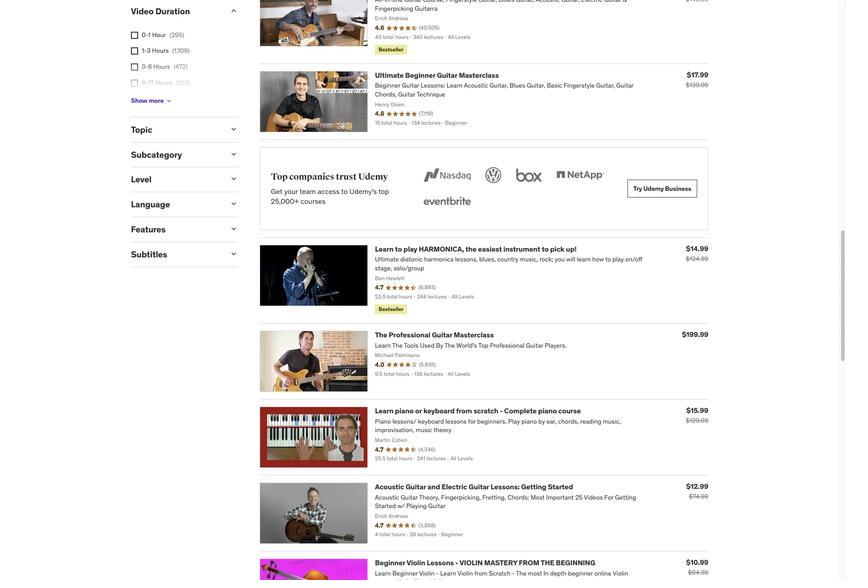 Task type: locate. For each thing, give the bounding box(es) containing it.
acoustic
[[375, 483, 404, 492]]

scratch
[[474, 407, 499, 416]]

up!
[[566, 245, 577, 254]]

started
[[548, 483, 573, 492]]

0 vertical spatial beginner
[[405, 71, 436, 80]]

eventbrite image
[[422, 192, 473, 212]]

hours right the '17+'
[[153, 94, 170, 103]]

to inside top companies trust udemy get your team access to udemy's top 25,000+ courses
[[341, 187, 348, 196]]

video duration
[[131, 6, 190, 17]]

learn
[[375, 245, 394, 254], [375, 407, 394, 416]]

4 small image from the top
[[229, 225, 238, 233]]

to left 'play'
[[395, 245, 402, 254]]

subcategory
[[131, 149, 182, 160]]

small image for features
[[229, 225, 238, 233]]

1 vertical spatial -
[[456, 559, 459, 568]]

trust
[[336, 171, 357, 182]]

learn left 'play'
[[375, 245, 394, 254]]

1 vertical spatial udemy
[[644, 185, 664, 193]]

0 vertical spatial masterclass
[[459, 71, 499, 80]]

violin
[[407, 559, 426, 568]]

learn left or
[[375, 407, 394, 416]]

hours right '17'
[[155, 79, 172, 87]]

small image for video duration
[[229, 6, 238, 15]]

1 vertical spatial small image
[[229, 125, 238, 134]]

acoustic guitar and electric guitar lessons: getting started link
[[375, 483, 573, 492]]

2 vertical spatial small image
[[229, 249, 238, 258]]

$17.99
[[687, 70, 709, 79]]

udemy up udemy's
[[358, 171, 388, 182]]

1 small image from the top
[[229, 150, 238, 159]]

learn for learn to play harmonica, the easiest instrument to pick up!
[[375, 245, 394, 254]]

hours right 6 at the top of the page
[[153, 63, 170, 71]]

udemy
[[358, 171, 388, 182], [644, 185, 664, 193]]

0-
[[142, 31, 148, 39]]

0 vertical spatial learn
[[375, 245, 394, 254]]

1
[[148, 31, 151, 39]]

$14.99
[[686, 244, 709, 253]]

1 small image from the top
[[229, 6, 238, 15]]

3 small image from the top
[[229, 200, 238, 209]]

courses
[[301, 197, 326, 206]]

xsmall image inside the show more button
[[166, 97, 173, 105]]

0 vertical spatial small image
[[229, 6, 238, 15]]

xsmall image
[[131, 32, 138, 39]]

1 learn from the top
[[375, 245, 394, 254]]

features button
[[131, 224, 222, 235]]

small image for language
[[229, 200, 238, 209]]

piano
[[395, 407, 414, 416], [538, 407, 557, 416]]

video duration button
[[131, 6, 222, 17]]

beginner left violin
[[375, 559, 405, 568]]

$15.99 $129.99
[[686, 406, 709, 425]]

3 small image from the top
[[229, 249, 238, 258]]

beginner right "ultimate"
[[405, 71, 436, 80]]

1-3 hours (1,109)
[[142, 47, 190, 55]]

small image
[[229, 6, 238, 15], [229, 125, 238, 134], [229, 249, 238, 258]]

to
[[341, 187, 348, 196], [395, 245, 402, 254], [542, 245, 549, 254]]

$15.99
[[687, 406, 709, 415]]

2 small image from the top
[[229, 175, 238, 184]]

to left "pick"
[[542, 245, 549, 254]]

2 learn from the top
[[375, 407, 394, 416]]

learn to play harmonica, the easiest instrument to pick up! link
[[375, 245, 577, 254]]

mastery
[[484, 559, 518, 568]]

0 horizontal spatial udemy
[[358, 171, 388, 182]]

0 horizontal spatial piano
[[395, 407, 414, 416]]

hours
[[152, 47, 169, 55], [153, 63, 170, 71], [155, 79, 172, 87], [153, 94, 170, 103]]

1 vertical spatial learn
[[375, 407, 394, 416]]

hours for 1-3 hours
[[152, 47, 169, 55]]

and
[[428, 483, 440, 492]]

piano left or
[[395, 407, 414, 416]]

top
[[379, 187, 389, 196]]

guitar
[[437, 71, 458, 80], [432, 331, 453, 340], [406, 483, 426, 492], [469, 483, 489, 492]]

$199.99
[[682, 330, 709, 339]]

- right scratch
[[500, 407, 503, 416]]

xsmall image left 6-
[[131, 79, 138, 87]]

xsmall image left 3- at top
[[131, 64, 138, 71]]

volkswagen image
[[484, 166, 504, 185]]

complete
[[504, 407, 537, 416]]

small image
[[229, 150, 238, 159], [229, 175, 238, 184], [229, 200, 238, 209], [229, 225, 238, 233]]

2 small image from the top
[[229, 125, 238, 134]]

17+
[[142, 94, 152, 103]]

1-
[[142, 47, 147, 55]]

access
[[318, 187, 340, 196]]

1 horizontal spatial udemy
[[644, 185, 664, 193]]

-
[[500, 407, 503, 416], [456, 559, 459, 568]]

piano left course
[[538, 407, 557, 416]]

the
[[541, 559, 555, 568]]

udemy right try at right
[[644, 185, 664, 193]]

to down trust
[[341, 187, 348, 196]]

business
[[665, 185, 692, 193]]

xsmall image right more
[[166, 97, 173, 105]]

1 horizontal spatial piano
[[538, 407, 557, 416]]

6-
[[142, 79, 148, 87]]

0 horizontal spatial to
[[341, 187, 348, 196]]

from
[[456, 407, 472, 416]]

masterclass
[[459, 71, 499, 80], [454, 331, 494, 340]]

$12.99 $74.99
[[687, 482, 709, 501]]

more
[[149, 97, 164, 105]]

beginner violin lessons - violin mastery from the beginning link
[[375, 559, 596, 568]]

0 vertical spatial -
[[500, 407, 503, 416]]

show more button
[[131, 92, 173, 110]]

ultimate beginner guitar masterclass
[[375, 71, 499, 80]]

masterclass for the professional guitar masterclass
[[454, 331, 494, 340]]

hours right 3
[[152, 47, 169, 55]]

1 vertical spatial beginner
[[375, 559, 405, 568]]

try
[[634, 185, 642, 193]]

your
[[284, 187, 298, 196]]

beginner
[[405, 71, 436, 80], [375, 559, 405, 568]]

subtitles
[[131, 249, 167, 260]]

0 vertical spatial udemy
[[358, 171, 388, 182]]

0 horizontal spatial -
[[456, 559, 459, 568]]

companies
[[289, 171, 334, 182]]

(1,109)
[[172, 47, 190, 55]]

learn piano or keyboard from scratch - complete piano course
[[375, 407, 581, 416]]

xsmall image left 1-
[[131, 48, 138, 55]]

6-17 hours (269)
[[142, 79, 191, 87]]

easiest
[[478, 245, 502, 254]]

level
[[131, 174, 152, 185]]

17
[[148, 79, 154, 87]]

beginning
[[556, 559, 596, 568]]

- left violin on the bottom
[[456, 559, 459, 568]]

3-6 hours (472)
[[142, 63, 188, 71]]

learn for learn piano or keyboard from scratch - complete piano course
[[375, 407, 394, 416]]

xsmall image
[[131, 48, 138, 55], [131, 64, 138, 71], [131, 79, 138, 87], [166, 97, 173, 105]]

$17.99 $139.99
[[686, 70, 709, 89]]

professional
[[389, 331, 431, 340]]

instrument
[[504, 245, 541, 254]]

lessons
[[427, 559, 454, 568]]

1 vertical spatial masterclass
[[454, 331, 494, 340]]



Task type: vqa. For each thing, say whether or not it's contained in the screenshot.


Task type: describe. For each thing, give the bounding box(es) containing it.
try udemy business
[[634, 185, 692, 193]]

top
[[271, 171, 288, 182]]

2 horizontal spatial to
[[542, 245, 549, 254]]

xsmall image for 3-
[[131, 64, 138, 71]]

xsmall image for 1-
[[131, 48, 138, 55]]

$94.99
[[688, 569, 709, 577]]

$124.99
[[686, 255, 709, 263]]

subtitles button
[[131, 249, 222, 260]]

keyboard
[[424, 407, 455, 416]]

1 horizontal spatial to
[[395, 245, 402, 254]]

25,000+
[[271, 197, 299, 206]]

3-
[[142, 63, 148, 71]]

get
[[271, 187, 283, 196]]

from
[[519, 559, 540, 568]]

3
[[147, 47, 151, 55]]

$12.99
[[687, 482, 709, 491]]

1 horizontal spatial -
[[500, 407, 503, 416]]

top companies trust udemy get your team access to udemy's top 25,000+ courses
[[271, 171, 389, 206]]

hour
[[152, 31, 166, 39]]

$74.99
[[689, 493, 709, 501]]

small image for subtitles
[[229, 249, 238, 258]]

masterclass for ultimate beginner guitar masterclass
[[459, 71, 499, 80]]

xsmall image for 6-
[[131, 79, 138, 87]]

the
[[466, 245, 477, 254]]

$139.99
[[686, 81, 709, 89]]

the professional guitar masterclass link
[[375, 331, 494, 340]]

ultimate beginner guitar masterclass link
[[375, 71, 499, 80]]

nasdaq image
[[422, 166, 473, 185]]

show more
[[131, 97, 164, 105]]

the
[[375, 331, 387, 340]]

$129.99
[[686, 417, 709, 425]]

(295)
[[170, 31, 184, 39]]

6
[[148, 63, 152, 71]]

subcategory button
[[131, 149, 222, 160]]

0-1 hour (295)
[[142, 31, 184, 39]]

language button
[[131, 199, 222, 210]]

level button
[[131, 174, 222, 185]]

17+ hours
[[142, 94, 170, 103]]

beginner violin lessons - violin mastery from the beginning
[[375, 559, 596, 568]]

lessons:
[[491, 483, 520, 492]]

udemy inside 'link'
[[644, 185, 664, 193]]

topic
[[131, 124, 152, 135]]

acoustic guitar and electric guitar lessons: getting started
[[375, 483, 573, 492]]

small image for level
[[229, 175, 238, 184]]

topic button
[[131, 124, 222, 135]]

show
[[131, 97, 147, 105]]

box image
[[514, 166, 544, 185]]

$10.99
[[686, 558, 709, 567]]

electric
[[442, 483, 467, 492]]

team
[[300, 187, 316, 196]]

$10.99 $94.99
[[686, 558, 709, 577]]

play
[[404, 245, 418, 254]]

(269)
[[176, 79, 191, 87]]

ultimate
[[375, 71, 404, 80]]

harmonica,
[[419, 245, 464, 254]]

the professional guitar masterclass
[[375, 331, 494, 340]]

hours for 3-6 hours
[[153, 63, 170, 71]]

1 piano from the left
[[395, 407, 414, 416]]

(472)
[[174, 63, 188, 71]]

small image for subcategory
[[229, 150, 238, 159]]

netapp image
[[555, 166, 606, 185]]

duration
[[155, 6, 190, 17]]

video
[[131, 6, 154, 17]]

try udemy business link
[[628, 180, 698, 198]]

$14.99 $124.99
[[686, 244, 709, 263]]

or
[[415, 407, 422, 416]]

hours for 6-17 hours
[[155, 79, 172, 87]]

udemy's
[[350, 187, 377, 196]]

learn to play harmonica, the easiest instrument to pick up!
[[375, 245, 577, 254]]

udemy inside top companies trust udemy get your team access to udemy's top 25,000+ courses
[[358, 171, 388, 182]]

learn piano or keyboard from scratch - complete piano course link
[[375, 407, 581, 416]]

2 piano from the left
[[538, 407, 557, 416]]

language
[[131, 199, 170, 210]]

pick
[[550, 245, 565, 254]]

violin
[[460, 559, 483, 568]]

features
[[131, 224, 166, 235]]

small image for topic
[[229, 125, 238, 134]]



